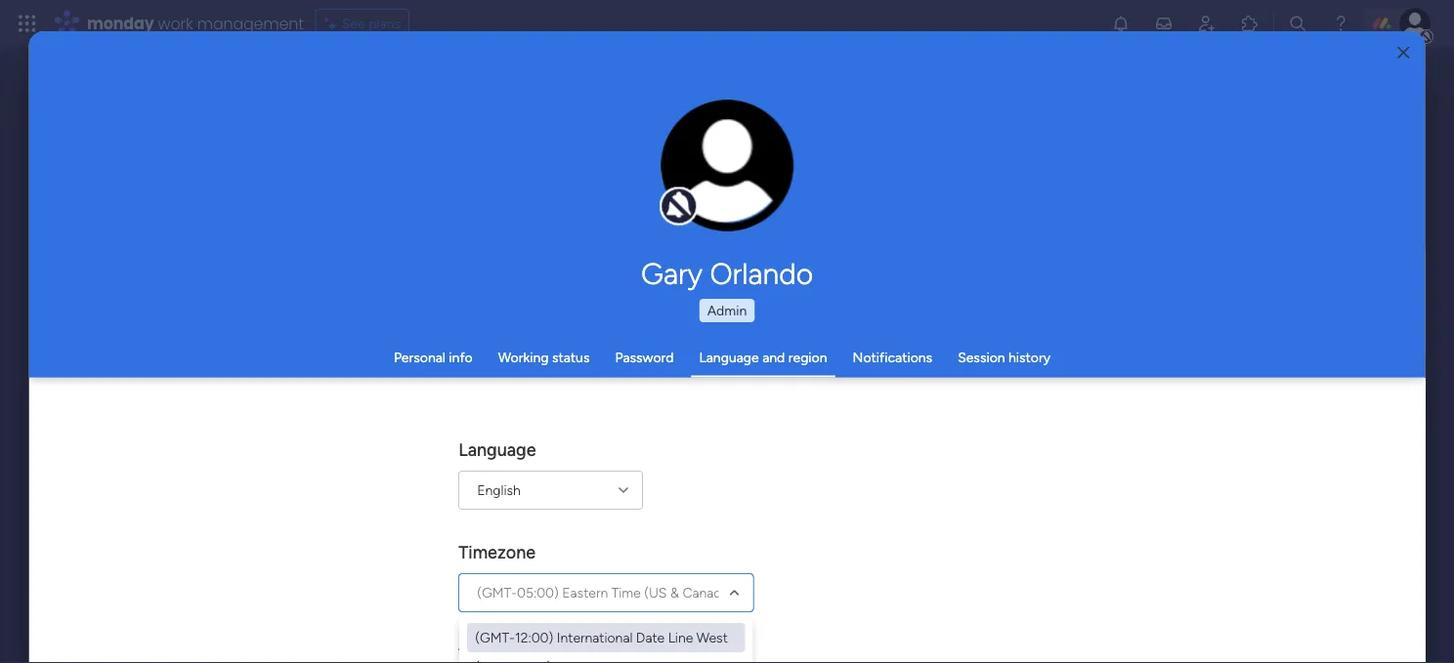 Task type: vqa. For each thing, say whether or not it's contained in the screenshot.
Current password password field at bottom
no



Task type: describe. For each thing, give the bounding box(es) containing it.
international
[[557, 630, 633, 646]]

05:00)
[[517, 585, 559, 601]]

change
[[686, 176, 730, 192]]

gary orlando dialog
[[29, 31, 1425, 664]]

notifications image
[[1111, 14, 1131, 33]]

time
[[611, 585, 641, 601]]

invite members image
[[1197, 14, 1217, 33]]

personal info link
[[394, 349, 473, 366]]

date
[[636, 630, 665, 646]]

canada)
[[683, 585, 733, 601]]

see plans button
[[315, 9, 410, 38]]

line
[[668, 630, 693, 646]]

notifications
[[853, 349, 933, 366]]

gary orlando image
[[1400, 8, 1431, 39]]

session
[[958, 349, 1005, 366]]

profile
[[733, 176, 769, 192]]

close image
[[1398, 46, 1410, 60]]

12:00)
[[515, 630, 553, 646]]

(gmt-12:00) international date line west
[[475, 630, 728, 646]]

eastern
[[562, 585, 608, 601]]

change profile picture
[[686, 176, 769, 208]]

session history
[[958, 349, 1051, 366]]

region
[[789, 349, 828, 366]]

password
[[615, 349, 674, 366]]

working
[[498, 349, 549, 366]]

personal
[[394, 349, 446, 366]]

english
[[477, 482, 521, 499]]

language for language and region
[[699, 349, 759, 366]]

&
[[670, 585, 679, 601]]

inbox image
[[1154, 14, 1174, 33]]

timezone
[[458, 542, 536, 563]]

see plans
[[342, 15, 401, 32]]

history
[[1009, 349, 1051, 366]]

working status link
[[498, 349, 590, 366]]

personal info
[[394, 349, 473, 366]]

work
[[158, 12, 193, 34]]

monday work management
[[87, 12, 304, 34]]



Task type: locate. For each thing, give the bounding box(es) containing it.
status
[[552, 349, 590, 366]]

picture
[[708, 193, 748, 208]]

(gmt-
[[477, 585, 517, 601], [475, 630, 515, 646]]

language for language
[[458, 439, 536, 460]]

select product image
[[18, 14, 37, 33]]

notifications link
[[853, 349, 933, 366]]

working status
[[498, 349, 590, 366]]

gary orlando button
[[458, 256, 996, 291]]

language up 'english' at the left of page
[[458, 439, 536, 460]]

language
[[699, 349, 759, 366], [458, 439, 536, 460]]

(gmt- for 12:00)
[[475, 630, 515, 646]]

0 vertical spatial language
[[699, 349, 759, 366]]

1 vertical spatial language
[[458, 439, 536, 460]]

1 horizontal spatial language
[[699, 349, 759, 366]]

(gmt-05:00) eastern time (us & canada)
[[477, 585, 733, 601]]

change profile picture button
[[661, 100, 794, 233]]

gary
[[641, 256, 703, 291]]

language left and
[[699, 349, 759, 366]]

language and region link
[[699, 349, 828, 366]]

(gmt- for 05:00)
[[477, 585, 517, 601]]

0 vertical spatial (gmt-
[[477, 585, 517, 601]]

session history link
[[958, 349, 1051, 366]]

info
[[449, 349, 473, 366]]

and
[[763, 349, 785, 366]]

management
[[197, 12, 304, 34]]

monday
[[87, 12, 154, 34]]

west
[[697, 630, 728, 646]]

(us
[[644, 585, 667, 601]]

orlando
[[710, 256, 813, 291]]

0 horizontal spatial language
[[458, 439, 536, 460]]

language and region
[[699, 349, 828, 366]]

apps image
[[1240, 14, 1260, 33]]

password link
[[615, 349, 674, 366]]

1 vertical spatial (gmt-
[[475, 630, 515, 646]]

search everything image
[[1288, 14, 1308, 33]]

see
[[342, 15, 365, 32]]

plans
[[369, 15, 401, 32]]

gary orlando
[[641, 256, 813, 291]]

admin
[[707, 303, 747, 319]]

help image
[[1331, 14, 1351, 33]]



